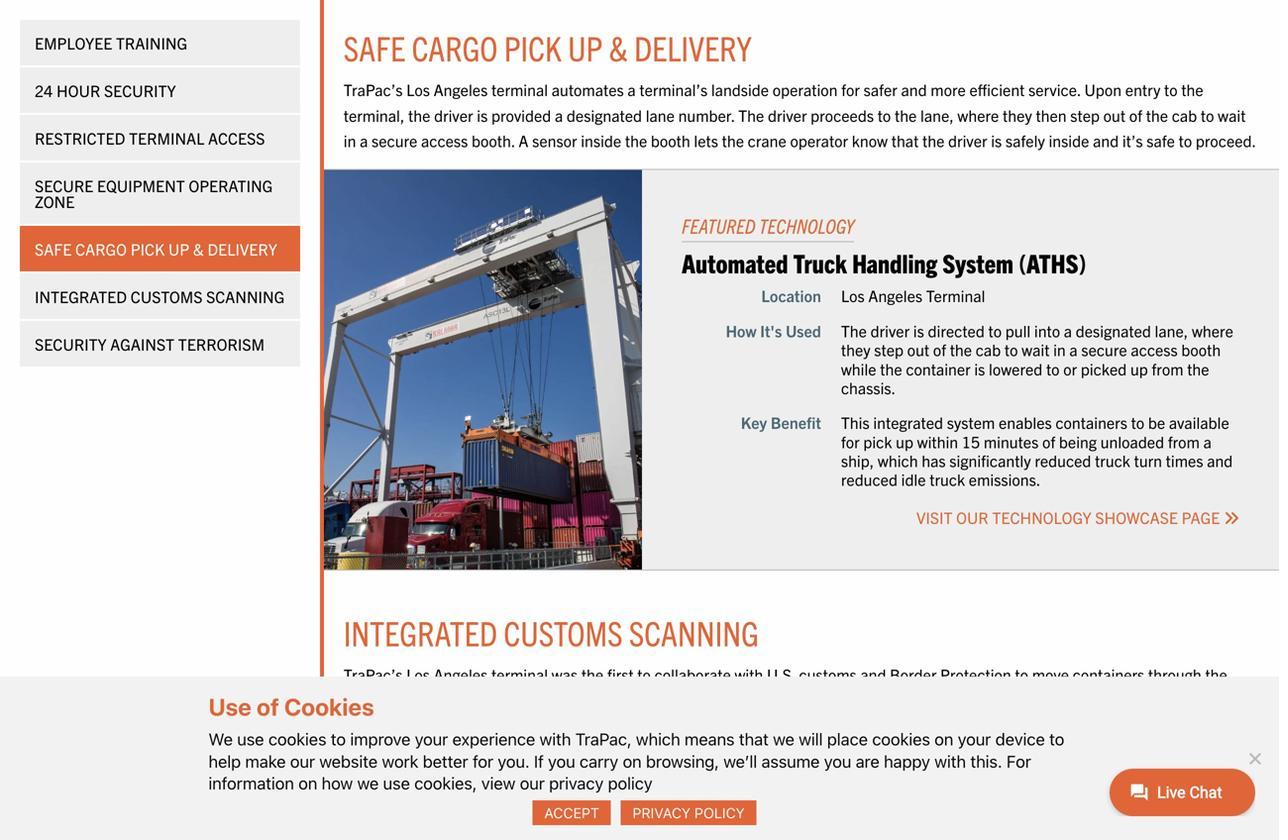 Task type: vqa. For each thing, say whether or not it's contained in the screenshot.
Andrea's Bio
no



Task type: describe. For each thing, give the bounding box(es) containing it.
featured
[[682, 213, 755, 238]]

the down lane
[[625, 130, 647, 150]]

or
[[1063, 358, 1077, 378]]

make
[[245, 751, 286, 771]]

loaded
[[995, 690, 1042, 710]]

u.s.
[[767, 665, 795, 684]]

this.
[[970, 751, 1002, 771]]

to down "safer"
[[878, 105, 891, 125]]

out inside trapac's los angeles terminal was the first to collaborate with u.s. customs and border protection to move containers through the radiation portal monitoring system without taking the containers out of automation before being loaded onto our on-dock rail. the system enables trapac to quickly process cargo without compromising on safety.
[[782, 690, 804, 710]]

1 horizontal spatial safe cargo pick up & delivery
[[344, 26, 752, 68]]

is left safely
[[991, 130, 1002, 150]]

0 horizontal spatial scanning
[[206, 286, 285, 306]]

privacy policy
[[633, 804, 745, 821]]

compromising
[[726, 715, 823, 735]]

was
[[552, 665, 578, 684]]

page
[[1182, 507, 1220, 527]]

1 horizontal spatial truck
[[1095, 450, 1130, 470]]

is down 'los angeles terminal'
[[913, 320, 924, 340]]

the inside the driver is directed to pull into a designated lane, where they step out of the cab to wait in a secure access booth while the container is lowered to or picked up from the chassis.
[[841, 320, 867, 340]]

to left into
[[1005, 339, 1018, 359]]

0 horizontal spatial terrorism
[[178, 334, 265, 354]]

system
[[943, 246, 1014, 278]]

handling
[[852, 246, 937, 278]]

on inside trapac's los angeles terminal was the first to collaborate with u.s. customs and border protection to move containers through the radiation portal monitoring system without taking the containers out of automation before being loaded onto our on-dock rail. the system enables trapac to quickly process cargo without compromising on safety.
[[827, 715, 844, 735]]

1 vertical spatial containers
[[1073, 665, 1145, 684]]

that inside use of cookies we use cookies to improve your experience with trapac, which means that we will place cookies on your device to help make our website work better for you. if you carry on browsing, we'll assume you are happy with this. for information on how we use cookies, view our privacy policy
[[739, 729, 769, 749]]

process
[[573, 715, 626, 735]]

crane
[[748, 130, 787, 150]]

they inside trapac's los angeles terminal automates a terminal's landside operation for safer and more efficient service. upon entry to the terminal, the driver is provided a designated lane number. the driver proceeds to the lane, where they then step out of the cab to wait in a secure access booth. a sensor inside the booth lets the crane operator know that the driver is safely inside and it's safe to proceed.
[[1003, 105, 1032, 125]]

2 horizontal spatial with
[[935, 751, 966, 771]]

turn
[[1134, 450, 1162, 470]]

driver down "more" at the top
[[948, 130, 987, 150]]

on left how
[[298, 773, 317, 793]]

how it's used
[[726, 320, 821, 340]]

policy
[[695, 804, 745, 821]]

secure inside trapac's los angeles terminal automates a terminal's landside operation for safer and more efficient service. upon entry to the terminal, the driver is provided a designated lane number. the driver proceeds to the lane, where they then step out of the cab to wait in a secure access booth. a sensor inside the booth lets the crane operator know that the driver is safely inside and it's safe to proceed.
[[372, 130, 417, 150]]

safe cargo pick up & delivery inside 'link'
[[35, 239, 277, 259]]

to left or
[[1046, 358, 1060, 378]]

access
[[208, 128, 265, 148]]

1 vertical spatial system
[[529, 690, 577, 710]]

this integrated system enables containers to be available for pick up within 15 minutes of being unloaded from a ship, which has significantly reduced truck turn times and reduced idle truck emissions.
[[841, 412, 1233, 489]]

use
[[209, 693, 252, 721]]

browsing,
[[646, 751, 719, 771]]

2 vertical spatial containers
[[707, 690, 778, 710]]

the right while
[[880, 358, 902, 378]]

operation
[[773, 79, 838, 99]]

and left it's
[[1093, 130, 1119, 150]]

1 vertical spatial against
[[470, 778, 577, 821]]

1 horizontal spatial terminal
[[926, 286, 985, 305]]

1 horizontal spatial pick
[[504, 26, 562, 68]]

while
[[841, 358, 876, 378]]

how
[[726, 320, 757, 340]]

for inside this integrated system enables containers to be available for pick up within 15 minutes of being unloaded from a ship, which has significantly reduced truck turn times and reduced idle truck emissions.
[[841, 431, 860, 451]]

the down "safer"
[[895, 105, 917, 125]]

security against terrorism link
[[20, 321, 300, 367]]

device
[[995, 729, 1045, 749]]

2 inside from the left
[[1049, 130, 1089, 150]]

trapac,
[[575, 729, 632, 749]]

1 inside from the left
[[581, 130, 621, 150]]

to down 'monitoring'
[[503, 715, 517, 735]]

out inside the driver is directed to pull into a designated lane, where they step out of the cab to wait in a secure access booth while the container is lowered to or picked up from the chassis.
[[907, 339, 929, 359]]

1 horizontal spatial reduced
[[1035, 450, 1091, 470]]

protection
[[940, 665, 1011, 684]]

is up booth.
[[477, 105, 488, 125]]

our
[[956, 507, 989, 527]]

step inside trapac's los angeles terminal automates a terminal's landside operation for safer and more efficient service. upon entry to the terminal, the driver is provided a designated lane number. the driver proceeds to the lane, where they then step out of the cab to wait in a secure access booth. a sensor inside the booth lets the crane operator know that the driver is safely inside and it's safe to proceed.
[[1070, 105, 1100, 125]]

0 vertical spatial up
[[568, 26, 603, 68]]

driver inside the driver is directed to pull into a designated lane, where they step out of the cab to wait in a secure access booth while the container is lowered to or picked up from the chassis.
[[871, 320, 910, 340]]

trapac
[[452, 715, 500, 735]]

to up website
[[331, 729, 346, 749]]

if
[[534, 751, 544, 771]]

wait inside trapac's los angeles terminal automates a terminal's landside operation for safer and more efficient service. upon entry to the terminal, the driver is provided a designated lane number. the driver proceeds to the lane, where they then step out of the cab to wait in a secure access booth. a sensor inside the booth lets the crane operator know that the driver is safely inside and it's safe to proceed.
[[1218, 105, 1246, 125]]

secure equipment operating zone
[[35, 175, 273, 211]]

will
[[799, 729, 823, 749]]

happy
[[884, 751, 930, 771]]

to right safe
[[1179, 130, 1192, 150]]

los angeles terminal
[[841, 286, 985, 305]]

to left pull
[[988, 320, 1002, 340]]

the inside trapac's los angeles terminal was the first to collaborate with u.s. customs and border protection to move containers through the radiation portal monitoring system without taking the containers out of automation before being loaded onto our on-dock rail. the system enables trapac to quickly process cargo without compromising on safety.
[[1194, 690, 1219, 710]]

experience
[[452, 729, 535, 749]]

los for integrated customs scanning
[[406, 665, 430, 684]]

the right through
[[1205, 665, 1227, 684]]

the left 'lowered'
[[950, 339, 972, 359]]

zone
[[35, 191, 75, 211]]

0 horizontal spatial against
[[110, 334, 174, 354]]

restricted terminal access
[[35, 128, 265, 148]]

0 vertical spatial delivery
[[634, 26, 752, 68]]

the right entry
[[1181, 79, 1204, 99]]

0 horizontal spatial our
[[290, 751, 315, 771]]

restricted terminal access link
[[20, 115, 300, 161]]

from inside the driver is directed to pull into a designated lane, where they step out of the cab to wait in a secure access booth while the container is lowered to or picked up from the chassis.
[[1152, 358, 1184, 378]]

has
[[922, 450, 946, 470]]

wait inside the driver is directed to pull into a designated lane, where they step out of the cab to wait in a secure access booth while the container is lowered to or picked up from the chassis.
[[1022, 339, 1050, 359]]

work
[[382, 751, 418, 771]]

better
[[423, 751, 468, 771]]

24
[[35, 80, 53, 100]]

emissions.
[[969, 469, 1041, 489]]

trapac's for safe cargo pick up & delivery
[[344, 79, 403, 99]]

before
[[906, 690, 950, 710]]

on up the policy
[[623, 751, 642, 771]]

0 vertical spatial &
[[609, 26, 628, 68]]

significantly
[[950, 450, 1031, 470]]

containers inside this integrated system enables containers to be available for pick up within 15 minutes of being unloaded from a ship, which has significantly reduced truck turn times and reduced idle truck emissions.
[[1056, 412, 1127, 432]]

0 vertical spatial use
[[237, 729, 264, 749]]

number.
[[678, 105, 735, 125]]

they inside the driver is directed to pull into a designated lane, where they step out of the cab to wait in a secure access booth while the container is lowered to or picked up from the chassis.
[[841, 339, 871, 359]]

which inside use of cookies we use cookies to improve your experience with trapac, which means that we will place cookies on your device to help make our website work better for you. if you carry on browsing, we'll assume you are happy with this. for information on how we use cookies, view our privacy policy
[[636, 729, 680, 749]]

solid image
[[1224, 510, 1240, 526]]

1 vertical spatial angeles
[[868, 286, 923, 305]]

the inside trapac's los angeles terminal automates a terminal's landside operation for safer and more efficient service. upon entry to the terminal, the driver is provided a designated lane number. the driver proceeds to the lane, where they then step out of the cab to wait in a secure access booth. a sensor inside the booth lets the crane operator know that the driver is safely inside and it's safe to proceed.
[[738, 105, 764, 125]]

safely
[[1006, 130, 1045, 150]]

safe
[[1147, 130, 1175, 150]]

privacy
[[549, 773, 604, 793]]

lane, inside trapac's los angeles terminal automates a terminal's landside operation for safer and more efficient service. upon entry to the terminal, the driver is provided a designated lane number. the driver proceeds to the lane, where they then step out of the cab to wait in a secure access booth. a sensor inside the booth lets the crane operator know that the driver is safely inside and it's safe to proceed.
[[920, 105, 954, 125]]

1 horizontal spatial technology
[[992, 507, 1092, 527]]

times
[[1166, 450, 1203, 470]]

on-
[[1105, 690, 1128, 710]]

lets
[[694, 130, 718, 150]]

to inside this integrated system enables containers to be available for pick up within 15 minutes of being unloaded from a ship, which has significantly reduced truck turn times and reduced idle truck emissions.
[[1131, 412, 1145, 432]]

our inside trapac's los angeles terminal was the first to collaborate with u.s. customs and border protection to move containers through the radiation portal monitoring system without taking the containers out of automation before being loaded onto our on-dock rail. the system enables trapac to quickly process cargo without compromising on safety.
[[1079, 690, 1102, 710]]

out inside trapac's los angeles terminal automates a terminal's landside operation for safer and more efficient service. upon entry to the terminal, the driver is provided a designated lane number. the driver proceeds to the lane, where they then step out of the cab to wait in a secure access booth. a sensor inside the booth lets the crane operator know that the driver is safely inside and it's safe to proceed.
[[1103, 105, 1126, 125]]

first
[[607, 665, 634, 684]]

border
[[890, 665, 937, 684]]

the down collaborate
[[681, 690, 703, 710]]

key
[[741, 412, 767, 432]]

carry
[[580, 751, 618, 771]]

enables inside trapac's los angeles terminal was the first to collaborate with u.s. customs and border protection to move containers through the radiation portal monitoring system without taking the containers out of automation before being loaded onto our on-dock rail. the system enables trapac to quickly process cargo without compromising on safety.
[[395, 715, 449, 735]]

1 vertical spatial security
[[35, 334, 107, 354]]

radiation
[[344, 690, 404, 710]]

to up loaded
[[1015, 665, 1029, 684]]

service.
[[1029, 79, 1081, 99]]

0 horizontal spatial truck
[[930, 469, 965, 489]]

cargo
[[630, 715, 668, 735]]

to right first
[[637, 665, 651, 684]]

driver down operation
[[768, 105, 807, 125]]

within
[[917, 431, 958, 451]]

2 you from the left
[[824, 751, 851, 771]]

which inside this integrated system enables containers to be available for pick up within 15 minutes of being unloaded from a ship, which has significantly reduced truck turn times and reduced idle truck emissions.
[[878, 450, 918, 470]]

0 vertical spatial integrated
[[35, 286, 127, 306]]

booth inside trapac's los angeles terminal automates a terminal's landside operation for safer and more efficient service. upon entry to the terminal, the driver is provided a designated lane number. the driver proceeds to the lane, where they then step out of the cab to wait in a secure access booth. a sensor inside the booth lets the crane operator know that the driver is safely inside and it's safe to proceed.
[[651, 130, 690, 150]]

& inside 'link'
[[193, 239, 204, 259]]

assume
[[762, 751, 820, 771]]

1 horizontal spatial terrorism
[[583, 778, 728, 821]]

1 vertical spatial with
[[540, 729, 571, 749]]

0 horizontal spatial reduced
[[841, 469, 898, 489]]

customs
[[799, 665, 857, 684]]

the right 'was'
[[581, 665, 604, 684]]

0 horizontal spatial without
[[581, 690, 631, 710]]

the right lets
[[722, 130, 744, 150]]

accept
[[544, 804, 599, 821]]

automated
[[682, 246, 788, 278]]

training
[[116, 33, 187, 53]]

0 horizontal spatial integrated customs scanning
[[35, 286, 285, 306]]

equipment
[[97, 175, 185, 195]]

1 horizontal spatial integrated customs scanning
[[344, 611, 759, 653]]

integrated customs scanning link
[[20, 273, 300, 319]]

terminal for customs
[[491, 665, 548, 684]]

the up available on the right of the page
[[1187, 358, 1209, 378]]

upon
[[1084, 79, 1122, 99]]

are
[[856, 751, 880, 771]]

2 vertical spatial security
[[344, 778, 464, 821]]

benefit
[[771, 412, 821, 432]]

up inside this integrated system enables containers to be available for pick up within 15 minutes of being unloaded from a ship, which has significantly reduced truck turn times and reduced idle truck emissions.
[[896, 431, 914, 451]]

truck
[[793, 246, 847, 278]]

is left 'lowered'
[[974, 358, 985, 378]]

employee training
[[35, 33, 187, 53]]

rail.
[[1165, 690, 1190, 710]]

and inside this integrated system enables containers to be available for pick up within 15 minutes of being unloaded from a ship, which has significantly reduced truck turn times and reduced idle truck emissions.
[[1207, 450, 1233, 470]]

picked
[[1081, 358, 1127, 378]]

2 vertical spatial system
[[344, 715, 392, 735]]

automation
[[825, 690, 903, 710]]

we
[[209, 729, 233, 749]]

pull
[[1005, 320, 1031, 340]]

integrated
[[873, 412, 943, 432]]

view
[[481, 773, 516, 793]]

use of cookies we use cookies to improve your experience with trapac, which means that we will place cookies on your device to help make our website work better for you. if you carry on browsing, we'll assume you are happy with this. for information on how we use cookies, view our privacy policy
[[209, 693, 1064, 793]]

cargo inside safe cargo pick up & delivery 'link'
[[75, 239, 127, 259]]

up inside the driver is directed to pull into a designated lane, where they step out of the cab to wait in a secure access booth while the container is lowered to or picked up from the chassis.
[[1130, 358, 1148, 378]]

place
[[827, 729, 868, 749]]

1 vertical spatial we
[[357, 773, 379, 793]]

monitoring
[[451, 690, 525, 710]]



Task type: locate. For each thing, give the bounding box(es) containing it.
1 horizontal spatial cargo
[[412, 26, 498, 68]]

safe cargo pick up & delivery up integrated customs scanning link
[[35, 239, 277, 259]]

integrated
[[35, 286, 127, 306], [344, 611, 497, 653]]

1 horizontal spatial scanning
[[629, 611, 759, 653]]

without
[[581, 690, 631, 710], [672, 715, 722, 735]]

to up proceed.
[[1201, 105, 1214, 125]]

angeles inside trapac's los angeles terminal automates a terminal's landside operation for safer and more efficient service. upon entry to the terminal, the driver is provided a designated lane number. the driver proceeds to the lane, where they then step out of the cab to wait in a secure access booth. a sensor inside the booth lets the crane operator know that the driver is safely inside and it's safe to proceed.
[[434, 79, 488, 99]]

1 vertical spatial from
[[1168, 431, 1200, 451]]

1 horizontal spatial up
[[1130, 358, 1148, 378]]

1 your from the left
[[415, 729, 448, 749]]

where down efficient
[[958, 105, 999, 125]]

0 horizontal spatial wait
[[1022, 339, 1050, 359]]

without up process
[[581, 690, 631, 710]]

booth up available on the right of the page
[[1181, 339, 1221, 359]]

customs down safe cargo pick up & delivery 'link'
[[131, 286, 203, 306]]

of right minutes
[[1042, 431, 1055, 451]]

1 vertical spatial customs
[[504, 611, 623, 653]]

of
[[1129, 105, 1142, 125], [933, 339, 946, 359], [1042, 431, 1055, 451], [808, 690, 821, 710], [257, 693, 279, 721]]

2 your from the left
[[958, 729, 991, 749]]

the right "terminal,"
[[408, 105, 430, 125]]

up right picked
[[1130, 358, 1148, 378]]

proceeds
[[811, 105, 874, 125]]

they up chassis.
[[841, 339, 871, 359]]

cab up safe
[[1172, 105, 1197, 125]]

directed
[[928, 320, 985, 340]]

truck right idle
[[930, 469, 965, 489]]

0 vertical spatial cab
[[1172, 105, 1197, 125]]

0 vertical spatial designated
[[567, 105, 642, 125]]

chassis.
[[841, 377, 896, 397]]

1 horizontal spatial they
[[1003, 105, 1032, 125]]

it's
[[1122, 130, 1143, 150]]

enables up significantly
[[999, 412, 1052, 432]]

know
[[852, 130, 888, 150]]

how
[[322, 773, 353, 793]]

1 horizontal spatial use
[[383, 773, 410, 793]]

1 vertical spatial the
[[841, 320, 867, 340]]

angeles inside trapac's los angeles terminal was the first to collaborate with u.s. customs and border protection to move containers through the radiation portal monitoring system without taking the containers out of automation before being loaded onto our on-dock rail. the system enables trapac to quickly process cargo without compromising on safety.
[[434, 665, 488, 684]]

enables
[[999, 412, 1052, 432], [395, 715, 449, 735]]

booth down lane
[[651, 130, 690, 150]]

dock
[[1128, 690, 1161, 710]]

is
[[477, 105, 488, 125], [991, 130, 1002, 150], [913, 320, 924, 340], [974, 358, 985, 378]]

with left u.s.
[[735, 665, 763, 684]]

0 horizontal spatial safe cargo pick up & delivery
[[35, 239, 277, 259]]

1 horizontal spatial safe
[[344, 26, 405, 68]]

privacy policy link
[[621, 801, 757, 825]]

up right pick
[[896, 431, 914, 451]]

up inside safe cargo pick up & delivery 'link'
[[168, 239, 189, 259]]

1 vertical spatial where
[[1192, 320, 1233, 340]]

pick
[[863, 431, 892, 451]]

of inside trapac's los angeles terminal automates a terminal's landside operation for safer and more efficient service. upon entry to the terminal, the driver is provided a designated lane number. the driver proceeds to the lane, where they then step out of the cab to wait in a secure access booth. a sensor inside the booth lets the crane operator know that the driver is safely inside and it's safe to proceed.
[[1129, 105, 1142, 125]]

technology
[[759, 213, 854, 238], [992, 507, 1092, 527]]

angeles for scanning
[[434, 665, 488, 684]]

0 vertical spatial integrated customs scanning
[[35, 286, 285, 306]]

being inside trapac's los angeles terminal was the first to collaborate with u.s. customs and border protection to move containers through the radiation portal monitoring system without taking the containers out of automation before being loaded onto our on-dock rail. the system enables trapac to quickly process cargo without compromising on safety.
[[954, 690, 992, 710]]

proceed.
[[1196, 130, 1256, 150]]

cookies
[[284, 693, 374, 721]]

driver down 'los angeles terminal'
[[871, 320, 910, 340]]

security against terrorism down if
[[344, 778, 728, 821]]

safe
[[344, 26, 405, 68], [35, 239, 72, 259]]

safe cargo pick up & delivery link
[[20, 226, 300, 271]]

containers down picked
[[1056, 412, 1127, 432]]

integrated up portal
[[344, 611, 497, 653]]

a
[[519, 130, 529, 150]]

information
[[209, 773, 294, 793]]

designated inside the driver is directed to pull into a designated lane, where they step out of the cab to wait in a secure access booth while the container is lowered to or picked up from the chassis.
[[1076, 320, 1151, 340]]

1 horizontal spatial that
[[891, 130, 919, 150]]

be
[[1148, 412, 1165, 432]]

1 horizontal spatial against
[[470, 778, 577, 821]]

enables down portal
[[395, 715, 449, 735]]

designated inside trapac's los angeles terminal automates a terminal's landside operation for safer and more efficient service. upon entry to the terminal, the driver is provided a designated lane number. the driver proceeds to the lane, where they then step out of the cab to wait in a secure access booth. a sensor inside the booth lets the crane operator know that the driver is safely inside and it's safe to proceed.
[[567, 105, 642, 125]]

they up safely
[[1003, 105, 1032, 125]]

terminal inside trapac's los angeles terminal automates a terminal's landside operation for safer and more efficient service. upon entry to the terminal, the driver is provided a designated lane number. the driver proceeds to the lane, where they then step out of the cab to wait in a secure access booth. a sensor inside the booth lets the crane operator know that the driver is safely inside and it's safe to proceed.
[[491, 79, 548, 99]]

0 horizontal spatial use
[[237, 729, 264, 749]]

you down place
[[824, 751, 851, 771]]

that inside trapac's los angeles terminal automates a terminal's landside operation for safer and more efficient service. upon entry to the terminal, the driver is provided a designated lane number. the driver proceeds to the lane, where they then step out of the cab to wait in a secure access booth. a sensor inside the booth lets the crane operator know that the driver is safely inside and it's safe to proceed.
[[891, 130, 919, 150]]

1 vertical spatial up
[[168, 239, 189, 259]]

1 horizontal spatial without
[[672, 715, 722, 735]]

secure
[[372, 130, 417, 150], [1081, 339, 1127, 359]]

you.
[[498, 751, 530, 771]]

0 vertical spatial booth
[[651, 130, 690, 150]]

1 horizontal spatial cookies
[[872, 729, 930, 749]]

safe inside 'link'
[[35, 239, 72, 259]]

0 vertical spatial against
[[110, 334, 174, 354]]

0 vertical spatial los
[[406, 79, 430, 99]]

we'll
[[723, 751, 757, 771]]

0 vertical spatial enables
[[999, 412, 1052, 432]]

1 vertical spatial our
[[290, 751, 315, 771]]

1 vertical spatial enables
[[395, 715, 449, 735]]

inside right sensor
[[581, 130, 621, 150]]

1 horizontal spatial we
[[773, 729, 795, 749]]

cab
[[1172, 105, 1197, 125], [976, 339, 1001, 359]]

& up integrated customs scanning link
[[193, 239, 204, 259]]

trapac's for integrated customs scanning
[[344, 665, 403, 684]]

terrorism down the browsing,
[[583, 778, 728, 821]]

2 horizontal spatial out
[[1103, 105, 1126, 125]]

2 vertical spatial the
[[1194, 690, 1219, 710]]

showcase
[[1095, 507, 1178, 527]]

use down work
[[383, 773, 410, 793]]

we up assume
[[773, 729, 795, 749]]

operator
[[790, 130, 848, 150]]

in inside the driver is directed to pull into a designated lane, where they step out of the cab to wait in a secure access booth while the container is lowered to or picked up from the chassis.
[[1053, 339, 1066, 359]]

los inside trapac's los angeles terminal was the first to collaborate with u.s. customs and border protection to move containers through the radiation portal monitoring system without taking the containers out of automation before being loaded onto our on-dock rail. the system enables trapac to quickly process cargo without compromising on safety.
[[406, 665, 430, 684]]

lane, inside the driver is directed to pull into a designated lane, where they step out of the cab to wait in a secure access booth while the container is lowered to or picked up from the chassis.
[[1155, 320, 1188, 340]]

0 vertical spatial for
[[841, 79, 860, 99]]

and right "safer"
[[901, 79, 927, 99]]

1 vertical spatial which
[[636, 729, 680, 749]]

trapac's los angeles terminal was the first to collaborate with u.s. customs and border protection to move containers through the radiation portal monitoring system without taking the containers out of automation before being loaded onto our on-dock rail. the system enables trapac to quickly process cargo without compromising on safety.
[[344, 665, 1227, 735]]

out down 'los angeles terminal'
[[907, 339, 929, 359]]

1 horizontal spatial access
[[1131, 339, 1178, 359]]

our
[[1079, 690, 1102, 710], [290, 751, 315, 771], [520, 773, 545, 793]]

then
[[1036, 105, 1067, 125]]

in down "terminal,"
[[344, 130, 356, 150]]

system
[[947, 412, 995, 432], [529, 690, 577, 710], [344, 715, 392, 735]]

0 horizontal spatial &
[[193, 239, 204, 259]]

to right entry
[[1164, 79, 1178, 99]]

cargo
[[412, 26, 498, 68], [75, 239, 127, 259]]

which left has
[[878, 450, 918, 470]]

scanning down safe cargo pick up & delivery 'link'
[[206, 286, 285, 306]]

the down landside
[[738, 105, 764, 125]]

terminal,
[[344, 105, 405, 125]]

reduced up visit our technology showcase page
[[1035, 450, 1091, 470]]

1 horizontal spatial customs
[[504, 611, 623, 653]]

1 horizontal spatial system
[[529, 690, 577, 710]]

0 vertical spatial with
[[735, 665, 763, 684]]

cargo down secure
[[75, 239, 127, 259]]

1 horizontal spatial in
[[1053, 339, 1066, 359]]

and
[[901, 79, 927, 99], [1093, 130, 1119, 150], [1207, 450, 1233, 470], [860, 665, 886, 684]]

privacy
[[633, 804, 691, 821]]

0 vertical spatial security
[[104, 80, 176, 100]]

being left unloaded
[[1059, 431, 1097, 451]]

terminal
[[491, 79, 548, 99], [491, 665, 548, 684]]

1 vertical spatial safe
[[35, 239, 72, 259]]

1 vertical spatial that
[[739, 729, 769, 749]]

from inside this integrated system enables containers to be available for pick up within 15 minutes of being unloaded from a ship, which has significantly reduced truck turn times and reduced idle truck emissions.
[[1168, 431, 1200, 451]]

0 vertical spatial the
[[738, 105, 764, 125]]

for inside trapac's los angeles terminal automates a terminal's landside operation for safer and more efficient service. upon entry to the terminal, the driver is provided a designated lane number. the driver proceeds to the lane, where they then step out of the cab to wait in a secure access booth. a sensor inside the booth lets the crane operator know that the driver is safely inside and it's safe to proceed.
[[841, 79, 860, 99]]

0 vertical spatial angeles
[[434, 79, 488, 99]]

on right will
[[827, 715, 844, 735]]

2 cookies from the left
[[872, 729, 930, 749]]

0 vertical spatial containers
[[1056, 412, 1127, 432]]

to right device
[[1049, 729, 1064, 749]]

driver up booth.
[[434, 105, 473, 125]]

2 terminal from the top
[[491, 665, 548, 684]]

1 vertical spatial wait
[[1022, 339, 1050, 359]]

terminal for cargo
[[491, 79, 548, 99]]

out down the upon
[[1103, 105, 1126, 125]]

the
[[738, 105, 764, 125], [841, 320, 867, 340], [1194, 690, 1219, 710]]

of inside this integrated system enables containers to be available for pick up within 15 minutes of being unloaded from a ship, which has significantly reduced truck turn times and reduced idle truck emissions.
[[1042, 431, 1055, 451]]

terminal inside trapac's los angeles terminal was the first to collaborate with u.s. customs and border protection to move containers through the radiation portal monitoring system without taking the containers out of automation before being loaded onto our on-dock rail. the system enables trapac to quickly process cargo without compromising on safety.
[[491, 665, 548, 684]]

& up automates
[[609, 26, 628, 68]]

onto
[[1045, 690, 1076, 710]]

1 vertical spatial use
[[383, 773, 410, 793]]

0 vertical spatial trapac's
[[344, 79, 403, 99]]

no image
[[1244, 749, 1264, 768]]

safe up "terminal,"
[[344, 26, 405, 68]]

pick up provided
[[504, 26, 562, 68]]

of inside trapac's los angeles terminal was the first to collaborate with u.s. customs and border protection to move containers through the radiation portal monitoring system without taking the containers out of automation before being loaded onto our on-dock rail. the system enables trapac to quickly process cargo without compromising on safety.
[[808, 690, 821, 710]]

0 horizontal spatial your
[[415, 729, 448, 749]]

being inside this integrated system enables containers to be available for pick up within 15 minutes of being unloaded from a ship, which has significantly reduced truck turn times and reduced idle truck emissions.
[[1059, 431, 1097, 451]]

pick
[[504, 26, 562, 68], [131, 239, 165, 259]]

for inside use of cookies we use cookies to improve your experience with trapac, which means that we will place cookies on your device to help make our website work better for you. if you carry on browsing, we'll assume you are happy with this. for information on how we use cookies, view our privacy policy
[[473, 751, 493, 771]]

1 horizontal spatial cab
[[1172, 105, 1197, 125]]

0 horizontal spatial integrated
[[35, 286, 127, 306]]

1 horizontal spatial enables
[[999, 412, 1052, 432]]

booth inside the driver is directed to pull into a designated lane, where they step out of the cab to wait in a secure access booth while the container is lowered to or picked up from the chassis.
[[1181, 339, 1221, 359]]

move
[[1032, 665, 1069, 684]]

cookies up happy
[[872, 729, 930, 749]]

0 horizontal spatial technology
[[759, 213, 854, 238]]

technology inside featured technology automated truck handling system (aths)
[[759, 213, 854, 238]]

the down "more" at the top
[[922, 130, 945, 150]]

collaborate
[[655, 665, 731, 684]]

against down 'you.'
[[470, 778, 577, 821]]

0 vertical spatial being
[[1059, 431, 1097, 451]]

0 horizontal spatial security against terrorism
[[35, 334, 265, 354]]

los inside trapac's los angeles terminal automates a terminal's landside operation for safer and more efficient service. upon entry to the terminal, the driver is provided a designated lane number. the driver proceeds to the lane, where they then step out of the cab to wait in a secure access booth. a sensor inside the booth lets the crane operator know that the driver is safely inside and it's safe to proceed.
[[406, 79, 430, 99]]

without up the browsing,
[[672, 715, 722, 735]]

0 vertical spatial in
[[344, 130, 356, 150]]

use up the 'make'
[[237, 729, 264, 749]]

lane,
[[920, 105, 954, 125], [1155, 320, 1188, 340]]

restricted
[[35, 128, 125, 148]]

0 vertical spatial secure
[[372, 130, 417, 150]]

terminal
[[129, 128, 204, 148], [926, 286, 985, 305]]

0 horizontal spatial cookies
[[268, 729, 327, 749]]

efficient
[[970, 79, 1025, 99]]

integrated customs scanning up 'was'
[[344, 611, 759, 653]]

we
[[773, 729, 795, 749], [357, 773, 379, 793]]

the
[[1181, 79, 1204, 99], [408, 105, 430, 125], [895, 105, 917, 125], [1146, 105, 1168, 125], [625, 130, 647, 150], [722, 130, 744, 150], [922, 130, 945, 150], [950, 339, 972, 359], [880, 358, 902, 378], [1187, 358, 1209, 378], [581, 665, 604, 684], [1205, 665, 1227, 684], [681, 690, 703, 710]]

designated up picked
[[1076, 320, 1151, 340]]

pick inside 'link'
[[131, 239, 165, 259]]

1 horizontal spatial your
[[958, 729, 991, 749]]

access inside the driver is directed to pull into a designated lane, where they step out of the cab to wait in a secure access booth while the container is lowered to or picked up from the chassis.
[[1131, 339, 1178, 359]]

0 vertical spatial customs
[[131, 286, 203, 306]]

of inside use of cookies we use cookies to improve your experience with trapac, which means that we will place cookies on your device to help make our website work better for you. if you carry on browsing, we'll assume you are happy with this. for information on how we use cookies, view our privacy policy
[[257, 693, 279, 721]]

2 vertical spatial with
[[935, 751, 966, 771]]

terrorism down integrated customs scanning link
[[178, 334, 265, 354]]

1 horizontal spatial &
[[609, 26, 628, 68]]

the driver is directed to pull into a designated lane, where they step out of the cab to wait in a secure access booth while the container is lowered to or picked up from the chassis.
[[841, 320, 1233, 397]]

1 vertical spatial they
[[841, 339, 871, 359]]

0 vertical spatial access
[[421, 130, 468, 150]]

24 hour security link
[[20, 67, 300, 113]]

0 horizontal spatial access
[[421, 130, 468, 150]]

the up safe
[[1146, 105, 1168, 125]]

with inside trapac's los angeles terminal was the first to collaborate with u.s. customs and border protection to move containers through the radiation portal monitoring system without taking the containers out of automation before being loaded onto our on-dock rail. the system enables trapac to quickly process cargo without compromising on safety.
[[735, 665, 763, 684]]

the up while
[[841, 320, 867, 340]]

truck
[[1095, 450, 1130, 470], [930, 469, 965, 489]]

that right know at the right top of page
[[891, 130, 919, 150]]

security against terrorism
[[35, 334, 265, 354], [344, 778, 728, 821]]

with up if
[[540, 729, 571, 749]]

trapac's inside trapac's los angeles terminal automates a terminal's landside operation for safer and more efficient service. upon entry to the terminal, the driver is provided a designated lane number. the driver proceeds to the lane, where they then step out of the cab to wait in a secure access booth. a sensor inside the booth lets the crane operator know that the driver is safely inside and it's safe to proceed.
[[344, 79, 403, 99]]

security against terrorism inside security against terrorism link
[[35, 334, 265, 354]]

(aths)
[[1019, 246, 1086, 278]]

wait up proceed.
[[1218, 105, 1246, 125]]

0 horizontal spatial being
[[954, 690, 992, 710]]

of inside the driver is directed to pull into a designated lane, where they step out of the cab to wait in a secure access booth while the container is lowered to or picked up from the chassis.
[[933, 339, 946, 359]]

containers up 'compromising' on the bottom
[[707, 690, 778, 710]]

for down experience
[[473, 751, 493, 771]]

they
[[1003, 105, 1032, 125], [841, 339, 871, 359]]

in inside trapac's los angeles terminal automates a terminal's landside operation for safer and more efficient service. upon entry to the terminal, the driver is provided a designated lane number. the driver proceeds to the lane, where they then step out of the cab to wait in a secure access booth. a sensor inside the booth lets the crane operator know that the driver is safely inside and it's safe to proceed.
[[344, 130, 356, 150]]

1 vertical spatial security against terrorism
[[344, 778, 728, 821]]

improve
[[350, 729, 411, 749]]

on down before
[[935, 729, 954, 749]]

0 vertical spatial safe
[[344, 26, 405, 68]]

1 horizontal spatial wait
[[1218, 105, 1246, 125]]

terminal up directed
[[926, 286, 985, 305]]

1 vertical spatial los
[[841, 286, 865, 305]]

angeles down 'handling'
[[868, 286, 923, 305]]

1 horizontal spatial which
[[878, 450, 918, 470]]

1 trapac's from the top
[[344, 79, 403, 99]]

system inside this integrated system enables containers to be available for pick up within 15 minutes of being unloaded from a ship, which has significantly reduced truck turn times and reduced idle truck emissions.
[[947, 412, 995, 432]]

lane, down "more" at the top
[[920, 105, 954, 125]]

1 terminal from the top
[[491, 79, 548, 99]]

0 horizontal spatial inside
[[581, 130, 621, 150]]

where inside the driver is directed to pull into a designated lane, where they step out of the cab to wait in a secure access booth while the container is lowered to or picked up from the chassis.
[[1192, 320, 1233, 340]]

los for safe cargo pick up & delivery
[[406, 79, 430, 99]]

&
[[609, 26, 628, 68], [193, 239, 204, 259]]

booth.
[[472, 130, 515, 150]]

1 horizontal spatial designated
[[1076, 320, 1151, 340]]

1 horizontal spatial out
[[907, 339, 929, 359]]

1 horizontal spatial with
[[735, 665, 763, 684]]

2 vertical spatial angeles
[[434, 665, 488, 684]]

1 vertical spatial integrated
[[344, 611, 497, 653]]

1 vertical spatial integrated customs scanning
[[344, 611, 759, 653]]

terminal inside restricted terminal access link
[[129, 128, 204, 148]]

0 horizontal spatial which
[[636, 729, 680, 749]]

against down integrated customs scanning link
[[110, 334, 174, 354]]

angeles for pick
[[434, 79, 488, 99]]

0 horizontal spatial secure
[[372, 130, 417, 150]]

idle
[[901, 469, 926, 489]]

through
[[1148, 665, 1202, 684]]

up
[[1130, 358, 1148, 378], [896, 431, 914, 451]]

automates
[[552, 79, 624, 99]]

2 trapac's from the top
[[344, 665, 403, 684]]

1 vertical spatial &
[[193, 239, 204, 259]]

1 horizontal spatial our
[[520, 773, 545, 793]]

with
[[735, 665, 763, 684], [540, 729, 571, 749], [935, 751, 966, 771]]

2 horizontal spatial our
[[1079, 690, 1102, 710]]

customs up 'was'
[[504, 611, 623, 653]]

2 vertical spatial out
[[782, 690, 804, 710]]

our right the 'make'
[[290, 751, 315, 771]]

it's
[[760, 320, 782, 340]]

visit
[[917, 507, 953, 527]]

provided
[[491, 105, 551, 125]]

access inside trapac's los angeles terminal automates a terminal's landside operation for safer and more efficient service. upon entry to the terminal, the driver is provided a designated lane number. the driver proceeds to the lane, where they then step out of the cab to wait in a secure access booth. a sensor inside the booth lets the crane operator know that the driver is safely inside and it's safe to proceed.
[[421, 130, 468, 150]]

our left on-
[[1079, 690, 1102, 710]]

1 you from the left
[[548, 751, 575, 771]]

portal
[[408, 690, 448, 710]]

delivery inside safe cargo pick up & delivery 'link'
[[207, 239, 277, 259]]

system down radiation
[[344, 715, 392, 735]]

1 horizontal spatial being
[[1059, 431, 1097, 451]]

1 horizontal spatial lane,
[[1155, 320, 1188, 340]]

24 hour security
[[35, 80, 176, 100]]

angeles up 'monitoring'
[[434, 665, 488, 684]]

0 horizontal spatial delivery
[[207, 239, 277, 259]]

where up available on the right of the page
[[1192, 320, 1233, 340]]

being down protection
[[954, 690, 992, 710]]

trapac's up "terminal,"
[[344, 79, 403, 99]]

1 vertical spatial in
[[1053, 339, 1066, 359]]

reduced down pick
[[841, 469, 898, 489]]

container
[[906, 358, 971, 378]]

1 horizontal spatial up
[[568, 26, 603, 68]]

on
[[827, 715, 844, 735], [935, 729, 954, 749], [623, 751, 642, 771], [298, 773, 317, 793]]

trapac's inside trapac's los angeles terminal was the first to collaborate with u.s. customs and border protection to move containers through the radiation portal monitoring system without taking the containers out of automation before being loaded onto our on-dock rail. the system enables trapac to quickly process cargo without compromising on safety.
[[344, 665, 403, 684]]

1 horizontal spatial step
[[1070, 105, 1100, 125]]

cab inside the driver is directed to pull into a designated lane, where they step out of the cab to wait in a secure access booth while the container is lowered to or picked up from the chassis.
[[976, 339, 1001, 359]]

your up the better
[[415, 729, 448, 749]]

of down 'los angeles terminal'
[[933, 339, 946, 359]]

0 horizontal spatial customs
[[131, 286, 203, 306]]

our down if
[[520, 773, 545, 793]]

up up automates
[[568, 26, 603, 68]]

customs
[[131, 286, 203, 306], [504, 611, 623, 653]]

step inside the driver is directed to pull into a designated lane, where they step out of the cab to wait in a secure access booth while the container is lowered to or picked up from the chassis.
[[874, 339, 904, 359]]

used
[[786, 320, 821, 340]]

access
[[421, 130, 468, 150], [1131, 339, 1178, 359]]

secure
[[35, 175, 93, 195]]

access right picked
[[1131, 339, 1178, 359]]

1 horizontal spatial secure
[[1081, 339, 1127, 359]]

booth
[[651, 130, 690, 150], [1181, 339, 1221, 359]]

of down customs
[[808, 690, 821, 710]]

1 vertical spatial being
[[954, 690, 992, 710]]

1 cookies from the left
[[268, 729, 327, 749]]

to
[[1164, 79, 1178, 99], [878, 105, 891, 125], [1201, 105, 1214, 125], [1179, 130, 1192, 150], [988, 320, 1002, 340], [1005, 339, 1018, 359], [1046, 358, 1060, 378], [1131, 412, 1145, 432], [637, 665, 651, 684], [1015, 665, 1029, 684], [503, 715, 517, 735], [331, 729, 346, 749], [1049, 729, 1064, 749]]

system up significantly
[[947, 412, 995, 432]]

a inside this integrated system enables containers to be available for pick up within 15 minutes of being unloaded from a ship, which has significantly reduced truck turn times and reduced idle truck emissions.
[[1203, 431, 1212, 451]]

which up the browsing,
[[636, 729, 680, 749]]

and right times
[[1207, 450, 1233, 470]]

secure inside the driver is directed to pull into a designated lane, where they step out of the cab to wait in a secure access booth while the container is lowered to or picked up from the chassis.
[[1081, 339, 1127, 359]]

0 vertical spatial up
[[1130, 358, 1148, 378]]

available
[[1169, 412, 1229, 432]]

featured technology automated truck handling system (aths)
[[682, 213, 1086, 278]]

cab inside trapac's los angeles terminal automates a terminal's landside operation for safer and more efficient service. upon entry to the terminal, the driver is provided a designated lane number. the driver proceeds to the lane, where they then step out of the cab to wait in a secure access booth. a sensor inside the booth lets the crane operator know that the driver is safely inside and it's safe to proceed.
[[1172, 105, 1197, 125]]

and inside trapac's los angeles terminal was the first to collaborate with u.s. customs and border protection to move containers through the radiation portal monitoring system without taking the containers out of automation before being loaded onto our on-dock rail. the system enables trapac to quickly process cargo without compromising on safety.
[[860, 665, 886, 684]]

enables inside this integrated system enables containers to be available for pick up within 15 minutes of being unloaded from a ship, which has significantly reduced truck turn times and reduced idle truck emissions.
[[999, 412, 1052, 432]]

0 vertical spatial which
[[878, 450, 918, 470]]

where inside trapac's los angeles terminal automates a terminal's landside operation for safer and more efficient service. upon entry to the terminal, the driver is provided a designated lane number. the driver proceeds to the lane, where they then step out of the cab to wait in a secure access booth. a sensor inside the booth lets the crane operator know that the driver is safely inside and it's safe to proceed.
[[958, 105, 999, 125]]



